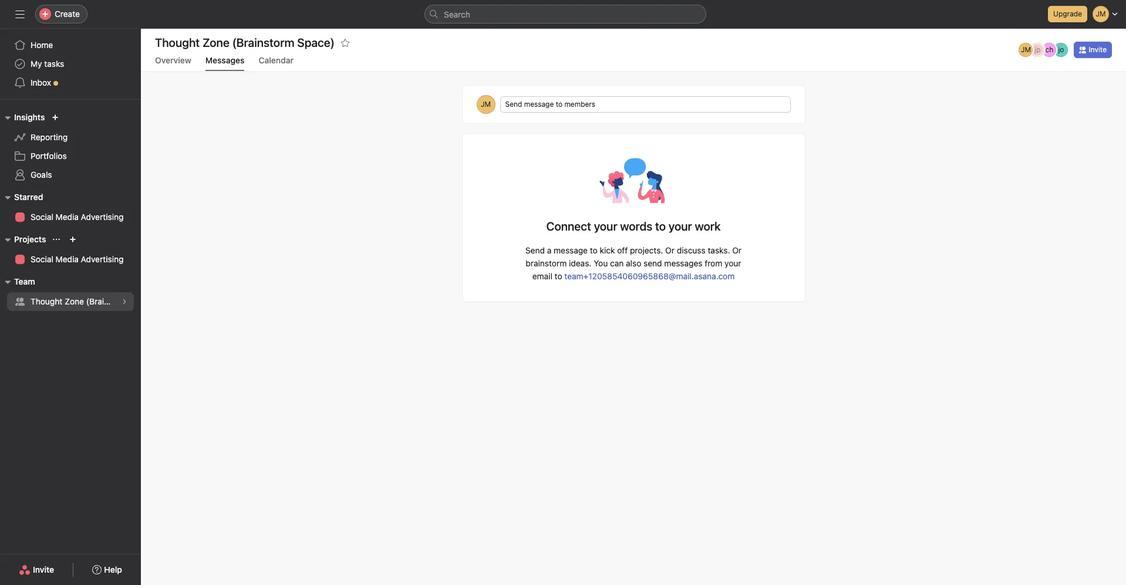 Task type: locate. For each thing, give the bounding box(es) containing it.
my
[[31, 59, 42, 69]]

1 vertical spatial invite
[[33, 565, 54, 575]]

inbox link
[[7, 73, 134, 92]]

show options, current sort, top image
[[53, 236, 60, 243]]

0 vertical spatial invite button
[[1075, 42, 1112, 58]]

1 media from the top
[[56, 212, 79, 222]]

1 vertical spatial your
[[725, 258, 742, 268]]

1 social media advertising from the top
[[31, 212, 124, 222]]

media for starred
[[56, 212, 79, 222]]

0 vertical spatial your
[[594, 220, 618, 233]]

1 vertical spatial social media advertising link
[[7, 250, 134, 269]]

tasks.
[[708, 246, 730, 256]]

to inside button
[[556, 100, 563, 109]]

1 social from the top
[[31, 212, 53, 222]]

or right tasks. on the top
[[733, 246, 742, 256]]

social media advertising for projects
[[31, 254, 124, 264]]

portfolios
[[31, 151, 67, 161]]

1 horizontal spatial send
[[526, 246, 545, 256]]

social media advertising up new project or portfolio image
[[31, 212, 124, 222]]

1 horizontal spatial invite
[[1089, 45, 1107, 54]]

0 horizontal spatial invite button
[[11, 560, 62, 581]]

1 horizontal spatial thought
[[155, 36, 200, 49]]

message left members
[[524, 100, 554, 109]]

advertising inside projects "element"
[[81, 254, 124, 264]]

0 horizontal spatial send
[[505, 100, 522, 109]]

social inside projects "element"
[[31, 254, 53, 264]]

advertising up teams element
[[81, 254, 124, 264]]

media inside starred element
[[56, 212, 79, 222]]

social media advertising link inside starred element
[[7, 208, 134, 227]]

projects
[[14, 234, 46, 244]]

social media advertising
[[31, 212, 124, 222], [31, 254, 124, 264]]

home
[[31, 40, 53, 50]]

message
[[524, 100, 554, 109], [554, 246, 588, 256]]

1 horizontal spatial invite button
[[1075, 42, 1112, 58]]

help
[[104, 565, 122, 575]]

teams element
[[0, 271, 160, 314]]

0 vertical spatial thought
[[155, 36, 200, 49]]

starred button
[[0, 190, 43, 204]]

advertising for projects
[[81, 254, 124, 264]]

0 horizontal spatial jm
[[481, 100, 491, 109]]

media
[[56, 212, 79, 222], [56, 254, 79, 264]]

starred element
[[0, 187, 141, 229]]

starred
[[14, 192, 43, 202]]

1 vertical spatial advertising
[[81, 254, 124, 264]]

social media advertising link inside projects "element"
[[7, 250, 134, 269]]

1 horizontal spatial jm
[[1021, 45, 1031, 54]]

1 vertical spatial invite button
[[11, 560, 62, 581]]

from
[[705, 258, 723, 268]]

social media advertising link up new project or portfolio image
[[7, 208, 134, 227]]

1 advertising from the top
[[81, 212, 124, 222]]

message up ideas.
[[554, 246, 588, 256]]

invite button
[[1075, 42, 1112, 58], [11, 560, 62, 581]]

overview
[[155, 55, 191, 65]]

or
[[666, 246, 675, 256], [733, 246, 742, 256]]

invite for topmost invite button
[[1089, 45, 1107, 54]]

0 vertical spatial media
[[56, 212, 79, 222]]

Search tasks, projects, and more text field
[[425, 5, 707, 23]]

zone for (brainstorm
[[65, 297, 84, 307]]

words
[[620, 220, 653, 233]]

1 vertical spatial social
[[31, 254, 53, 264]]

discuss
[[677, 246, 706, 256]]

send inside send a message to kick off projects. or discuss tasks. or brainstorm ideas. you can also send messages from your email to
[[526, 246, 545, 256]]

media down new project or portfolio image
[[56, 254, 79, 264]]

0 horizontal spatial thought
[[31, 297, 62, 307]]

0 horizontal spatial your
[[594, 220, 618, 233]]

kick
[[600, 246, 615, 256]]

1 vertical spatial thought
[[31, 297, 62, 307]]

goals
[[31, 170, 52, 180]]

2 social media advertising link from the top
[[7, 250, 134, 269]]

overview link
[[155, 55, 191, 71]]

0 vertical spatial zone
[[203, 36, 230, 49]]

0 vertical spatial send
[[505, 100, 522, 109]]

create button
[[35, 5, 87, 23]]

message inside send a message to kick off projects. or discuss tasks. or brainstorm ideas. you can also send messages from your email to
[[554, 246, 588, 256]]

1 horizontal spatial zone
[[203, 36, 230, 49]]

0 vertical spatial social media advertising link
[[7, 208, 134, 227]]

social media advertising down new project or portfolio image
[[31, 254, 124, 264]]

0 vertical spatial message
[[524, 100, 554, 109]]

or up the messages
[[666, 246, 675, 256]]

zone left (brainstorm
[[65, 297, 84, 307]]

send message to members button
[[500, 96, 791, 113]]

advertising inside starred element
[[81, 212, 124, 222]]

0 vertical spatial invite
[[1089, 45, 1107, 54]]

0 horizontal spatial zone
[[65, 297, 84, 307]]

to
[[556, 100, 563, 109], [656, 220, 666, 233], [590, 246, 598, 256], [555, 271, 562, 281]]

thought up overview
[[155, 36, 200, 49]]

thought inside teams element
[[31, 297, 62, 307]]

projects button
[[0, 233, 46, 247]]

to left members
[[556, 100, 563, 109]]

to right 'email'
[[555, 271, 562, 281]]

insights
[[14, 112, 45, 122]]

zone
[[203, 36, 230, 49], [65, 297, 84, 307]]

your
[[594, 220, 618, 233], [725, 258, 742, 268]]

ideas.
[[569, 258, 592, 268]]

1 vertical spatial send
[[526, 246, 545, 256]]

advertising
[[81, 212, 124, 222], [81, 254, 124, 264]]

connect your words to your work
[[547, 220, 721, 233]]

media inside projects "element"
[[56, 254, 79, 264]]

send inside button
[[505, 100, 522, 109]]

1 horizontal spatial your
[[725, 258, 742, 268]]

space)
[[133, 297, 160, 307]]

social inside starred element
[[31, 212, 53, 222]]

social media advertising link
[[7, 208, 134, 227], [7, 250, 134, 269]]

2 social media advertising from the top
[[31, 254, 124, 264]]

social media advertising inside starred element
[[31, 212, 124, 222]]

1 social media advertising link from the top
[[7, 208, 134, 227]]

messages link
[[205, 55, 245, 71]]

your work
[[669, 220, 721, 233]]

invite for bottommost invite button
[[33, 565, 54, 575]]

team+1205854060965868@mail.asana.com link
[[565, 271, 735, 281]]

thought zone (brainstorm space)
[[155, 36, 335, 49]]

can
[[610, 258, 624, 268]]

send a message to kick off projects. or discuss tasks. or brainstorm ideas. you can also send messages from your email to
[[526, 246, 742, 281]]

insights button
[[0, 110, 45, 125]]

thought for thought zone (brainstorm space)
[[155, 36, 200, 49]]

0 vertical spatial jm
[[1021, 45, 1031, 54]]

advertising up projects "element"
[[81, 212, 124, 222]]

new image
[[52, 114, 59, 121]]

your up "kick"
[[594, 220, 618, 233]]

your down tasks. on the top
[[725, 258, 742, 268]]

1 vertical spatial zone
[[65, 297, 84, 307]]

social down projects
[[31, 254, 53, 264]]

1 horizontal spatial or
[[733, 246, 742, 256]]

social
[[31, 212, 53, 222], [31, 254, 53, 264]]

social media advertising inside projects "element"
[[31, 254, 124, 264]]

zone inside teams element
[[65, 297, 84, 307]]

1 vertical spatial message
[[554, 246, 588, 256]]

0 vertical spatial social
[[31, 212, 53, 222]]

1 vertical spatial jm
[[481, 100, 491, 109]]

media up new project or portfolio image
[[56, 212, 79, 222]]

0 horizontal spatial or
[[666, 246, 675, 256]]

zone up messages
[[203, 36, 230, 49]]

social media advertising link for starred
[[7, 208, 134, 227]]

0 vertical spatial social media advertising
[[31, 212, 124, 222]]

1 vertical spatial social media advertising
[[31, 254, 124, 264]]

upgrade
[[1054, 9, 1083, 18]]

invite
[[1089, 45, 1107, 54], [33, 565, 54, 575]]

2 media from the top
[[56, 254, 79, 264]]

2 social from the top
[[31, 254, 53, 264]]

brainstorm
[[526, 258, 567, 268]]

social media advertising for starred
[[31, 212, 124, 222]]

you
[[594, 258, 608, 268]]

media for projects
[[56, 254, 79, 264]]

0 horizontal spatial invite
[[33, 565, 54, 575]]

my tasks link
[[7, 55, 134, 73]]

jm
[[1021, 45, 1031, 54], [481, 100, 491, 109]]

social media advertising link down new project or portfolio image
[[7, 250, 134, 269]]

0 vertical spatial advertising
[[81, 212, 124, 222]]

send
[[505, 100, 522, 109], [526, 246, 545, 256]]

1 vertical spatial media
[[56, 254, 79, 264]]

connect
[[547, 220, 591, 233]]

(brainstorm
[[86, 297, 131, 307]]

thought down team
[[31, 297, 62, 307]]

social down 'starred'
[[31, 212, 53, 222]]

thought
[[155, 36, 200, 49], [31, 297, 62, 307]]

2 advertising from the top
[[81, 254, 124, 264]]



Task type: describe. For each thing, give the bounding box(es) containing it.
insights element
[[0, 107, 141, 187]]

off
[[617, 246, 628, 256]]

home link
[[7, 36, 134, 55]]

thought zone (brainstorm space) link
[[7, 293, 160, 311]]

thought for thought zone (brainstorm space)
[[31, 297, 62, 307]]

members
[[565, 100, 596, 109]]

ch
[[1046, 45, 1054, 54]]

my tasks
[[31, 59, 64, 69]]

thought zone (brainstorm space)
[[31, 297, 160, 307]]

1 or from the left
[[666, 246, 675, 256]]

send for send a message to kick off projects. or discuss tasks. or brainstorm ideas. you can also send messages from your email to
[[526, 246, 545, 256]]

see details, thought zone (brainstorm space) image
[[121, 298, 128, 305]]

to right words
[[656, 220, 666, 233]]

social for starred
[[31, 212, 53, 222]]

calendar
[[259, 55, 294, 65]]

jp
[[1035, 45, 1041, 54]]

social for projects
[[31, 254, 53, 264]]

to left "kick"
[[590, 246, 598, 256]]

(brainstorm space)
[[232, 36, 335, 49]]

add to starred image
[[341, 38, 350, 48]]

projects.
[[630, 246, 663, 256]]

portfolios link
[[7, 147, 134, 166]]

reporting link
[[7, 128, 134, 147]]

your inside send a message to kick off projects. or discuss tasks. or brainstorm ideas. you can also send messages from your email to
[[725, 258, 742, 268]]

upgrade button
[[1049, 6, 1088, 22]]

zone for (brainstorm space)
[[203, 36, 230, 49]]

team button
[[0, 275, 35, 289]]

new project or portfolio image
[[70, 236, 77, 243]]

tasks
[[44, 59, 64, 69]]

send
[[644, 258, 662, 268]]

messages
[[205, 55, 245, 65]]

team+1205854060965868@mail.asana.com
[[565, 271, 735, 281]]

messages
[[665, 258, 703, 268]]

email
[[533, 271, 553, 281]]

team
[[14, 277, 35, 287]]

jo
[[1059, 45, 1065, 54]]

social media advertising link for projects
[[7, 250, 134, 269]]

help button
[[85, 560, 130, 581]]

2 or from the left
[[733, 246, 742, 256]]

send for send message to members
[[505, 100, 522, 109]]

reporting
[[31, 132, 68, 142]]

message inside button
[[524, 100, 554, 109]]

advertising for starred
[[81, 212, 124, 222]]

calendar link
[[259, 55, 294, 71]]

send message to members
[[505, 100, 596, 109]]

global element
[[0, 29, 141, 99]]

also
[[626, 258, 642, 268]]

a
[[547, 246, 552, 256]]

create
[[55, 9, 80, 19]]

inbox
[[31, 78, 51, 88]]

hide sidebar image
[[15, 9, 25, 19]]

projects element
[[0, 229, 141, 271]]

goals link
[[7, 166, 134, 184]]



Task type: vqa. For each thing, say whether or not it's contained in the screenshot.
second the My from the bottom
no



